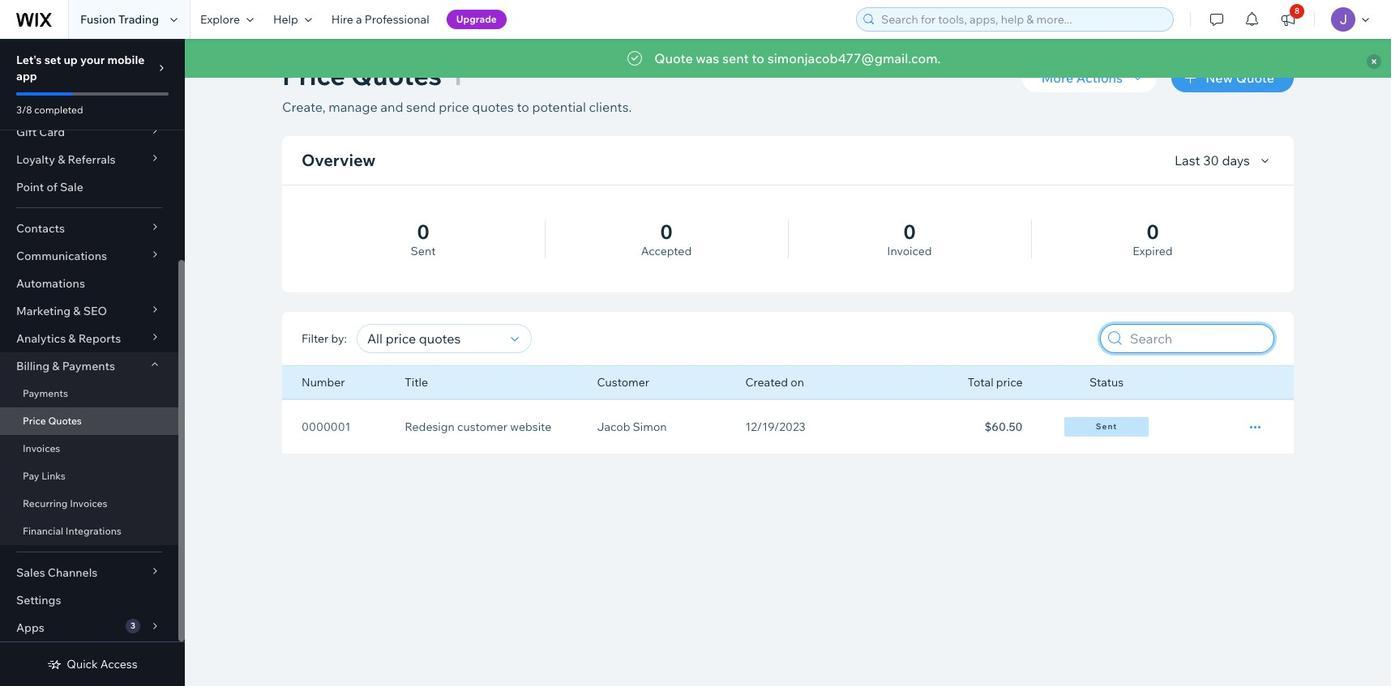 Task type: vqa. For each thing, say whether or not it's contained in the screenshot.
Accepted
yes



Task type: locate. For each thing, give the bounding box(es) containing it.
0 inside "0 expired"
[[1147, 220, 1159, 244]]

1
[[450, 59, 463, 92]]

on
[[791, 375, 804, 390]]

1 horizontal spatial invoices
[[70, 498, 107, 510]]

jacob simon
[[597, 420, 667, 435]]

payments down analytics & reports dropdown button on the left of page
[[62, 359, 115, 374]]

price inside price quotes 1 create, manage and send price quotes to potential clients.
[[282, 59, 345, 92]]

recurring
[[23, 498, 68, 510]]

price down billing
[[23, 415, 46, 427]]

0 horizontal spatial quotes
[[48, 415, 82, 427]]

invoices up pay links on the bottom
[[23, 443, 60, 455]]

4 0 from the left
[[1147, 220, 1159, 244]]

1 vertical spatial price
[[23, 415, 46, 427]]

accepted
[[641, 244, 692, 259]]

& right billing
[[52, 359, 60, 374]]

quotes down payments link
[[48, 415, 82, 427]]

& right loyalty
[[58, 152, 65, 167]]

1 vertical spatial quotes
[[48, 415, 82, 427]]

3/8
[[16, 104, 32, 116]]

settings link
[[0, 587, 178, 615]]

price inside sidebar element
[[23, 415, 46, 427]]

integrations
[[66, 526, 122, 538]]

quotes for price quotes 1 create, manage and send price quotes to potential clients.
[[351, 59, 442, 92]]

& inside popup button
[[73, 304, 81, 319]]

fusion trading
[[80, 12, 159, 27]]

price down 1
[[439, 99, 469, 115]]

professional
[[365, 12, 430, 27]]

create,
[[282, 99, 326, 115]]

0 vertical spatial invoices
[[23, 443, 60, 455]]

0 vertical spatial quotes
[[351, 59, 442, 92]]

your
[[80, 53, 105, 67]]

1 horizontal spatial sent
[[1096, 422, 1118, 432]]

potential
[[532, 99, 586, 115]]

1 0 from the left
[[417, 220, 430, 244]]

billing & payments button
[[0, 353, 178, 380]]

total
[[968, 375, 994, 390]]

1 vertical spatial to
[[517, 99, 529, 115]]

0 for 0 sent
[[417, 220, 430, 244]]

let's
[[16, 53, 42, 67]]

point of sale
[[16, 180, 83, 195]]

loyalty & referrals button
[[0, 146, 178, 174]]

contacts
[[16, 221, 65, 236]]

0 sent
[[411, 220, 436, 259]]

and
[[381, 99, 403, 115]]

created
[[746, 375, 788, 390]]

price for price quotes 1 create, manage and send price quotes to potential clients.
[[282, 59, 345, 92]]

0 horizontal spatial quote
[[655, 50, 693, 67]]

hire a professional
[[332, 12, 430, 27]]

0 horizontal spatial price
[[23, 415, 46, 427]]

invoiced
[[888, 244, 932, 259]]

quote right new
[[1236, 70, 1275, 86]]

0 horizontal spatial to
[[517, 99, 529, 115]]

quote was sent to simonjacob477@gmail.com.
[[655, 50, 941, 67]]

0 inside 0 sent
[[417, 220, 430, 244]]

price
[[439, 99, 469, 115], [997, 375, 1023, 390]]

recurring invoices
[[23, 498, 107, 510]]

quote left was
[[655, 50, 693, 67]]

0 vertical spatial sent
[[411, 244, 436, 259]]

1 horizontal spatial price
[[997, 375, 1023, 390]]

financial
[[23, 526, 63, 538]]

more actions button
[[1022, 63, 1157, 92]]

2 0 from the left
[[660, 220, 673, 244]]

1 vertical spatial quote
[[1236, 70, 1275, 86]]

1 vertical spatial payments
[[23, 388, 68, 400]]

price up create,
[[282, 59, 345, 92]]

3 0 from the left
[[904, 220, 916, 244]]

sale
[[60, 180, 83, 195]]

sent
[[411, 244, 436, 259], [1096, 422, 1118, 432]]

of
[[47, 180, 57, 195]]

upgrade button
[[447, 10, 507, 29]]

Search field
[[1126, 325, 1269, 353]]

1 horizontal spatial price
[[282, 59, 345, 92]]

1 horizontal spatial quotes
[[351, 59, 442, 92]]

status
[[1090, 375, 1124, 390]]

12/19/2023
[[746, 420, 806, 435]]

& inside 'dropdown button'
[[58, 152, 65, 167]]

contacts button
[[0, 215, 178, 242]]

marketing & seo button
[[0, 298, 178, 325]]

0 inside 0 invoiced
[[904, 220, 916, 244]]

quote inside button
[[1236, 70, 1275, 86]]

invoices down pay links link at left bottom
[[70, 498, 107, 510]]

channels
[[48, 566, 98, 581]]

price
[[282, 59, 345, 92], [23, 415, 46, 427]]

0
[[417, 220, 430, 244], [660, 220, 673, 244], [904, 220, 916, 244], [1147, 220, 1159, 244]]

overview
[[302, 150, 376, 170]]

analytics
[[16, 332, 66, 346]]

1 horizontal spatial quote
[[1236, 70, 1275, 86]]

was
[[696, 50, 720, 67]]

quotes inside price quotes 1 create, manage and send price quotes to potential clients.
[[351, 59, 442, 92]]

payments up the price quotes
[[23, 388, 68, 400]]

0 vertical spatial price
[[439, 99, 469, 115]]

recurring invoices link
[[0, 491, 178, 518]]

total price
[[968, 375, 1023, 390]]

invoices link
[[0, 436, 178, 463]]

0 for 0 invoiced
[[904, 220, 916, 244]]

& left reports
[[68, 332, 76, 346]]

mobile
[[107, 53, 145, 67]]

completed
[[34, 104, 83, 116]]

quote
[[655, 50, 693, 67], [1236, 70, 1275, 86]]

& for loyalty
[[58, 152, 65, 167]]

quotes up and at the top left
[[351, 59, 442, 92]]

price inside price quotes 1 create, manage and send price quotes to potential clients.
[[439, 99, 469, 115]]

None field
[[362, 325, 506, 353]]

invoices
[[23, 443, 60, 455], [70, 498, 107, 510]]

1 horizontal spatial to
[[752, 50, 765, 67]]

app
[[16, 69, 37, 84]]

0 vertical spatial quote
[[655, 50, 693, 67]]

last
[[1175, 152, 1201, 169]]

quotes inside sidebar element
[[48, 415, 82, 427]]

analytics & reports
[[16, 332, 121, 346]]

0 vertical spatial payments
[[62, 359, 115, 374]]

trading
[[118, 12, 159, 27]]

loyalty & referrals
[[16, 152, 116, 167]]

set
[[44, 53, 61, 67]]

0 vertical spatial to
[[752, 50, 765, 67]]

& for billing
[[52, 359, 60, 374]]

0 accepted
[[641, 220, 692, 259]]

0 inside 0 accepted
[[660, 220, 673, 244]]

new quote
[[1206, 70, 1275, 86]]

& for analytics
[[68, 332, 76, 346]]

point of sale link
[[0, 174, 178, 201]]

0 vertical spatial price
[[282, 59, 345, 92]]

& left 'seo'
[[73, 304, 81, 319]]

0 horizontal spatial price
[[439, 99, 469, 115]]

to right quotes
[[517, 99, 529, 115]]

price right total
[[997, 375, 1023, 390]]

0 for 0 accepted
[[660, 220, 673, 244]]

3
[[131, 621, 135, 632]]

payments
[[62, 359, 115, 374], [23, 388, 68, 400]]

0 invoiced
[[888, 220, 932, 259]]

1 vertical spatial sent
[[1096, 422, 1118, 432]]

title
[[405, 375, 428, 390]]

quotes
[[351, 59, 442, 92], [48, 415, 82, 427]]

a
[[356, 12, 362, 27]]

fusion
[[80, 12, 116, 27]]

to
[[752, 50, 765, 67], [517, 99, 529, 115]]

0 horizontal spatial invoices
[[23, 443, 60, 455]]

quick access button
[[47, 658, 138, 672]]

to right sent
[[752, 50, 765, 67]]

price quotes link
[[0, 408, 178, 436]]



Task type: describe. For each thing, give the bounding box(es) containing it.
days
[[1222, 152, 1251, 169]]

30
[[1204, 152, 1220, 169]]

help
[[273, 12, 298, 27]]

1 vertical spatial price
[[997, 375, 1023, 390]]

price for price quotes
[[23, 415, 46, 427]]

filter by:
[[302, 332, 347, 346]]

automations link
[[0, 270, 178, 298]]

marketing
[[16, 304, 71, 319]]

last 30 days button
[[1175, 151, 1275, 170]]

by:
[[331, 332, 347, 346]]

new
[[1206, 70, 1234, 86]]

0 for 0 expired
[[1147, 220, 1159, 244]]

more
[[1042, 70, 1074, 86]]

more actions
[[1042, 70, 1123, 86]]

pay links
[[23, 470, 66, 483]]

payments inside dropdown button
[[62, 359, 115, 374]]

Search for tools, apps, help & more... field
[[877, 8, 1169, 31]]

8 button
[[1271, 0, 1307, 39]]

hire
[[332, 12, 354, 27]]

pay
[[23, 470, 39, 483]]

sidebar element
[[0, 0, 185, 687]]

gift card
[[16, 125, 65, 139]]

links
[[42, 470, 66, 483]]

card
[[39, 125, 65, 139]]

customer
[[597, 375, 650, 390]]

customer
[[457, 420, 508, 435]]

filter
[[302, 332, 329, 346]]

let's set up your mobile app
[[16, 53, 145, 84]]

to inside "alert"
[[752, 50, 765, 67]]

quote was sent to simonjacob477@gmail.com. alert
[[185, 39, 1392, 78]]

financial integrations link
[[0, 518, 178, 546]]

number
[[302, 375, 345, 390]]

sales
[[16, 566, 45, 581]]

help button
[[264, 0, 322, 39]]

simon
[[633, 420, 667, 435]]

simonjacob477@gmail.com.
[[768, 50, 941, 67]]

jacob
[[597, 420, 631, 435]]

payments link
[[0, 380, 178, 408]]

up
[[64, 53, 78, 67]]

reports
[[78, 332, 121, 346]]

quote inside "alert"
[[655, 50, 693, 67]]

1 vertical spatial invoices
[[70, 498, 107, 510]]

pay links link
[[0, 463, 178, 491]]

quick access
[[67, 658, 138, 672]]

loyalty
[[16, 152, 55, 167]]

marketing & seo
[[16, 304, 107, 319]]

8
[[1295, 6, 1300, 16]]

quotes for price quotes
[[48, 415, 82, 427]]

sent
[[723, 50, 749, 67]]

gift
[[16, 125, 37, 139]]

upgrade
[[456, 13, 497, 25]]

send
[[406, 99, 436, 115]]

actions
[[1077, 70, 1123, 86]]

3/8 completed
[[16, 104, 83, 116]]

created on
[[746, 375, 804, 390]]

billing & payments
[[16, 359, 115, 374]]

point
[[16, 180, 44, 195]]

0 expired
[[1133, 220, 1173, 259]]

new quote button
[[1172, 63, 1294, 92]]

& for marketing
[[73, 304, 81, 319]]

redesign
[[405, 420, 455, 435]]

0000001
[[302, 420, 351, 435]]

gift card button
[[0, 118, 178, 146]]

website
[[510, 420, 552, 435]]

sales channels
[[16, 566, 98, 581]]

quick
[[67, 658, 98, 672]]

settings
[[16, 594, 61, 608]]

$60.50
[[985, 420, 1023, 435]]

access
[[100, 658, 138, 672]]

expired
[[1133, 244, 1173, 259]]

price quotes
[[23, 415, 82, 427]]

invoices inside 'link'
[[23, 443, 60, 455]]

manage
[[329, 99, 378, 115]]

last 30 days
[[1175, 152, 1251, 169]]

0 horizontal spatial sent
[[411, 244, 436, 259]]

communications button
[[0, 242, 178, 270]]

price quotes 1 create, manage and send price quotes to potential clients.
[[282, 59, 632, 115]]

to inside price quotes 1 create, manage and send price quotes to potential clients.
[[517, 99, 529, 115]]

sales channels button
[[0, 560, 178, 587]]

seo
[[83, 304, 107, 319]]

redesign customer website
[[405, 420, 552, 435]]

analytics & reports button
[[0, 325, 178, 353]]

referrals
[[68, 152, 116, 167]]

hire a professional link
[[322, 0, 439, 39]]



